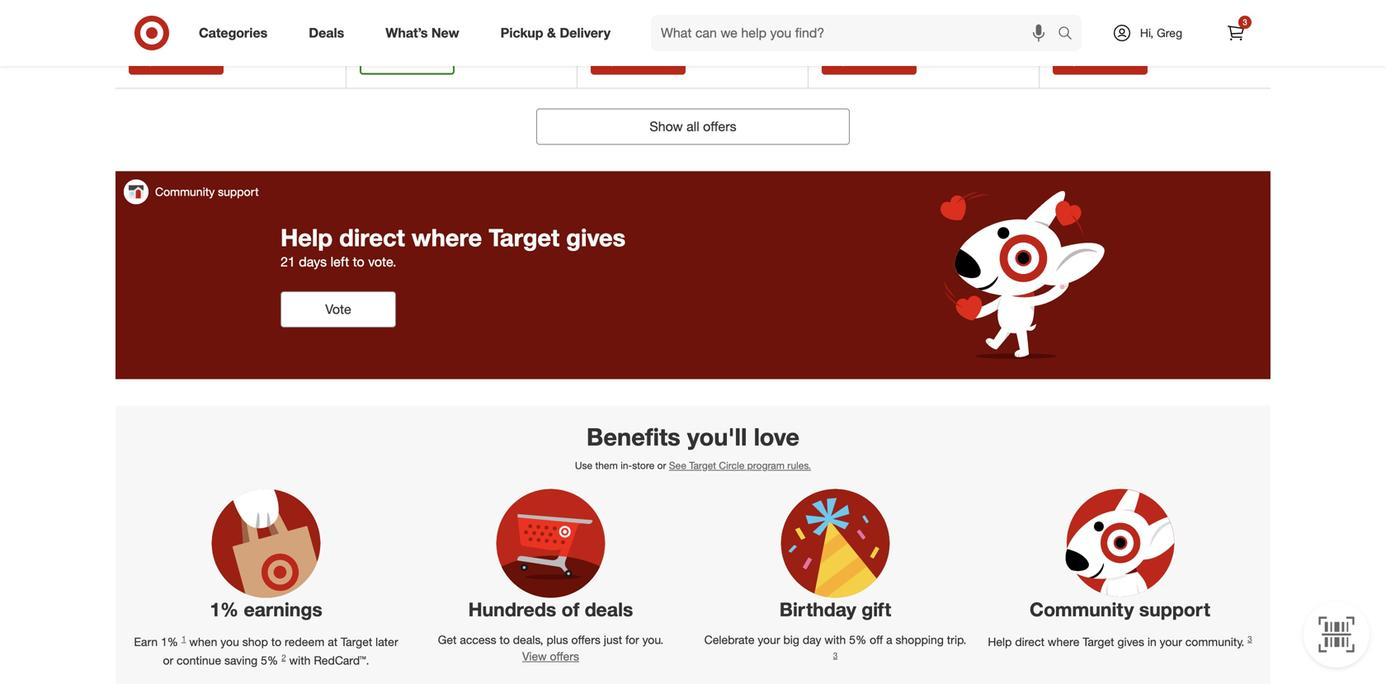 Task type: vqa. For each thing, say whether or not it's contained in the screenshot.
WHERE
yes



Task type: describe. For each thing, give the bounding box(es) containing it.
search
[[1051, 26, 1090, 43]]

with inside celebrate your big day with 5% off a shopping trip. 3
[[825, 633, 846, 647]]

deals
[[585, 598, 633, 621]]

1% inside earn 1% 1
[[161, 635, 178, 649]]

pickup & delivery link
[[487, 15, 631, 51]]

0 vertical spatial community support
[[155, 184, 259, 199]]

what's new link
[[372, 15, 480, 51]]

earn
[[134, 635, 158, 649]]

what's new
[[386, 25, 459, 41]]

birthday
[[780, 598, 857, 621]]

get
[[438, 633, 457, 647]]

1 vertical spatial support
[[1140, 598, 1211, 621]]

hundreds
[[468, 598, 556, 621]]

what's
[[386, 25, 428, 41]]

when
[[189, 635, 217, 649]]

shop
[[242, 635, 268, 649]]

left
[[331, 254, 349, 270]]

direct for help direct where target gives in your community. 3
[[1015, 635, 1045, 649]]

2 save offer button from the left
[[591, 48, 686, 75]]

1% earnings
[[210, 598, 323, 621]]

with inside the "2 with redcard™."
[[289, 653, 311, 668]]

store
[[632, 459, 655, 472]]

pickup & delivery
[[501, 25, 611, 41]]

you'll
[[687, 422, 747, 451]]

offer for third save offer button from the right
[[648, 55, 670, 68]]

1 vertical spatial community
[[1030, 598, 1134, 621]]

see target circle program rules. link
[[669, 459, 811, 472]]

1 save offer button from the left
[[129, 48, 224, 75]]

categories link
[[185, 15, 288, 51]]

off
[[870, 633, 883, 647]]

2 with redcard™.
[[281, 652, 369, 668]]

target inside help direct where target gives in your community. 3
[[1083, 635, 1115, 649]]

gives for help direct where target gives 21 days left to vote.
[[566, 223, 626, 252]]

love
[[754, 422, 800, 451]]

save for 4th save offer button from the right
[[161, 55, 183, 68]]

offer for 4th save offer button
[[1111, 55, 1132, 68]]

help direct where target gives in your community. 3
[[988, 634, 1252, 649]]

5% inside when you shop to redeem at target later or continue saving 5%
[[261, 653, 278, 668]]

to inside get access to deals, plus offers just for you. view offers
[[500, 633, 510, 647]]

your inside celebrate your big day with 5% off a shopping trip. 3
[[758, 633, 780, 647]]

or inside benefits you'll love use them in-store or see target circle program rules.
[[657, 459, 666, 472]]

or inside when you shop to redeem at target later or continue saving 5%
[[163, 653, 173, 668]]

see
[[669, 459, 687, 472]]

trip.
[[947, 633, 967, 647]]

0 vertical spatial 3
[[1243, 17, 1248, 27]]

big
[[784, 633, 800, 647]]

0 horizontal spatial community
[[155, 184, 215, 199]]

your inside help direct where target gives in your community. 3
[[1160, 635, 1183, 649]]

earn 1% 1
[[134, 634, 186, 649]]

saving
[[225, 653, 258, 668]]

community.
[[1186, 635, 1245, 649]]

tree
[[1215, 0, 1240, 15]]

deals
[[309, 25, 344, 41]]

offer for 4th save offer button from the right
[[186, 55, 208, 68]]

birthday gift
[[780, 598, 891, 621]]

gift
[[862, 598, 891, 621]]

21
[[281, 254, 295, 270]]

offer
[[389, 55, 412, 68]]

2 link
[[281, 652, 286, 663]]

3 link for community support
[[1248, 634, 1252, 644]]

2
[[281, 652, 286, 663]]

decor,
[[1101, 0, 1139, 15]]

direct for help direct where target gives 21 days left to vote.
[[339, 223, 405, 252]]

of
[[562, 598, 580, 621]]

holiday decor, ornaments, tree skirts & stockings button
[[1053, 0, 1258, 48]]

1 save offer from the left
[[161, 55, 208, 68]]

deals,
[[513, 633, 543, 647]]

help for help direct where target gives 21 days left to vote.
[[281, 223, 333, 252]]

target inside when you shop to redeem at target later or continue saving 5%
[[341, 635, 372, 649]]

save for third save offer button from left
[[854, 55, 877, 68]]

deals link
[[295, 15, 365, 51]]

0 vertical spatial 1%
[[210, 598, 239, 621]]

skirts
[[1053, 15, 1087, 31]]

1 link
[[182, 634, 186, 644]]

0 vertical spatial 3 link
[[1218, 15, 1254, 51]]

benefits
[[587, 422, 681, 451]]

program
[[747, 459, 785, 472]]

where for help direct where target gives 21 days left to vote.
[[412, 223, 482, 252]]

save for 4th save offer button
[[1085, 55, 1108, 68]]

rules.
[[788, 459, 811, 472]]

hi, greg
[[1140, 26, 1183, 40]]

offers just for you.
[[572, 633, 664, 647]]



Task type: locate. For each thing, give the bounding box(es) containing it.
offer up 'show'
[[648, 55, 670, 68]]

with right 2 link
[[289, 653, 311, 668]]

1 horizontal spatial community
[[1030, 598, 1134, 621]]

get access to deals, plus offers just for you. view offers
[[438, 633, 664, 663]]

or
[[657, 459, 666, 472], [163, 653, 173, 668]]

3 link down tree at the right of page
[[1218, 15, 1254, 51]]

& right skirts
[[1091, 15, 1099, 31]]

saved
[[415, 55, 442, 68]]

offer down categories at the left of page
[[186, 55, 208, 68]]

later
[[376, 635, 398, 649]]

holiday decor, ornaments, tree skirts & stockings
[[1053, 0, 1240, 31]]

1 vertical spatial 3
[[1248, 634, 1252, 644]]

save
[[161, 55, 183, 68], [623, 55, 646, 68], [854, 55, 877, 68], [1085, 55, 1108, 68]]

help for help direct where target gives in your community. 3
[[988, 635, 1012, 649]]

all
[[687, 118, 700, 134]]

2 vertical spatial 3
[[833, 650, 838, 661]]

1 vertical spatial direct
[[1015, 635, 1045, 649]]

& right pickup
[[547, 25, 556, 41]]

4 offer from the left
[[1111, 55, 1132, 68]]

redeem
[[285, 635, 325, 649]]

3 inside help direct where target gives in your community. 3
[[1248, 634, 1252, 644]]

search button
[[1051, 15, 1090, 54]]

0 vertical spatial 5%
[[849, 633, 867, 647]]

or left see
[[657, 459, 666, 472]]

gives for help direct where target gives in your community. 3
[[1118, 635, 1145, 649]]

0 horizontal spatial with
[[289, 653, 311, 668]]

save for third save offer button from the right
[[623, 55, 646, 68]]

redcard™.
[[314, 653, 369, 668]]

What can we help you find? suggestions appear below search field
[[651, 15, 1062, 51]]

1 vertical spatial where
[[1048, 635, 1080, 649]]

2 offer from the left
[[648, 55, 670, 68]]

1 vertical spatial gives
[[1118, 635, 1145, 649]]

2 save from the left
[[623, 55, 646, 68]]

celebrate
[[704, 633, 755, 647]]

4 save offer from the left
[[1085, 55, 1132, 68]]

0 vertical spatial support
[[218, 184, 259, 199]]

2 vertical spatial 3 link
[[833, 650, 838, 661]]

1%
[[210, 598, 239, 621], [161, 635, 178, 649]]

1 horizontal spatial gives
[[1118, 635, 1145, 649]]

4 save from the left
[[1085, 55, 1108, 68]]

0 horizontal spatial 5%
[[261, 653, 278, 668]]

1 horizontal spatial your
[[1160, 635, 1183, 649]]

&
[[1091, 15, 1099, 31], [547, 25, 556, 41]]

0 horizontal spatial community support
[[155, 184, 259, 199]]

to right the left
[[353, 254, 365, 270]]

in
[[1148, 635, 1157, 649]]

3 right greg
[[1243, 17, 1248, 27]]

your
[[758, 633, 780, 647], [1160, 635, 1183, 649]]

where
[[412, 223, 482, 252], [1048, 635, 1080, 649]]

1 save from the left
[[161, 55, 183, 68]]

1% up the you
[[210, 598, 239, 621]]

1 horizontal spatial to
[[353, 254, 365, 270]]

offer for third save offer button from left
[[879, 55, 901, 68]]

1 horizontal spatial 1%
[[210, 598, 239, 621]]

help
[[281, 223, 333, 252], [988, 635, 1012, 649]]

1 horizontal spatial &
[[1091, 15, 1099, 31]]

your left big
[[758, 633, 780, 647]]

5% inside celebrate your big day with 5% off a shopping trip. 3
[[849, 633, 867, 647]]

vote
[[325, 301, 351, 317]]

where inside help direct where target gives in your community. 3
[[1048, 635, 1080, 649]]

0 vertical spatial help
[[281, 223, 333, 252]]

direct inside help direct where target gives in your community. 3
[[1015, 635, 1045, 649]]

1 horizontal spatial 5%
[[849, 633, 867, 647]]

ornaments,
[[1142, 0, 1211, 15]]

1 vertical spatial with
[[289, 653, 311, 668]]

to left deals,
[[500, 633, 510, 647]]

or down earn 1% 1
[[163, 653, 173, 668]]

hi,
[[1140, 26, 1154, 40]]

plus
[[547, 633, 568, 647]]

0 horizontal spatial direct
[[339, 223, 405, 252]]

2 save offer from the left
[[623, 55, 670, 68]]

help up days
[[281, 223, 333, 252]]

0 horizontal spatial &
[[547, 25, 556, 41]]

1 vertical spatial community support
[[1030, 598, 1211, 621]]

save offer down what can we help you find? suggestions appear below search box
[[854, 55, 901, 68]]

shopping
[[896, 633, 944, 647]]

save offer
[[161, 55, 208, 68], [623, 55, 670, 68], [854, 55, 901, 68], [1085, 55, 1132, 68]]

vote.
[[368, 254, 397, 270]]

1
[[182, 634, 186, 644]]

offer down stockings
[[1111, 55, 1132, 68]]

1 horizontal spatial with
[[825, 633, 846, 647]]

greg
[[1157, 26, 1183, 40]]

days
[[299, 254, 327, 270]]

3 right community.
[[1248, 634, 1252, 644]]

view offers link
[[522, 649, 579, 663]]

0 vertical spatial direct
[[339, 223, 405, 252]]

1 horizontal spatial 3
[[1243, 17, 1248, 27]]

direct
[[339, 223, 405, 252], [1015, 635, 1045, 649]]

pickup
[[501, 25, 543, 41]]

1 vertical spatial 1%
[[161, 635, 178, 649]]

0 vertical spatial community
[[155, 184, 215, 199]]

0 horizontal spatial 3
[[833, 650, 838, 661]]

3 down birthday gift
[[833, 650, 838, 661]]

save offer down categories at the left of page
[[161, 55, 208, 68]]

0 horizontal spatial 1%
[[161, 635, 178, 649]]

3 inside celebrate your big day with 5% off a shopping trip. 3
[[833, 650, 838, 661]]

0 horizontal spatial support
[[218, 184, 259, 199]]

0 vertical spatial where
[[412, 223, 482, 252]]

save offer down stockings
[[1085, 55, 1132, 68]]

3 save offer button from the left
[[822, 48, 917, 75]]

offers
[[703, 118, 737, 134]]

direct right the "trip."
[[1015, 635, 1045, 649]]

& inside holiday decor, ornaments, tree skirts & stockings
[[1091, 15, 1099, 31]]

0 vertical spatial or
[[657, 459, 666, 472]]

3 link
[[1218, 15, 1254, 51], [1248, 634, 1252, 644], [833, 650, 838, 661]]

them
[[595, 459, 618, 472]]

offer
[[186, 55, 208, 68], [648, 55, 670, 68], [879, 55, 901, 68], [1111, 55, 1132, 68]]

target
[[489, 223, 560, 252], [689, 459, 716, 472], [341, 635, 372, 649], [1083, 635, 1115, 649]]

show
[[650, 118, 683, 134]]

delivery
[[560, 25, 611, 41]]

direct up vote.
[[339, 223, 405, 252]]

1 horizontal spatial support
[[1140, 598, 1211, 621]]

1 vertical spatial help
[[988, 635, 1012, 649]]

your right in
[[1160, 635, 1183, 649]]

to inside when you shop to redeem at target later or continue saving 5%
[[271, 635, 282, 649]]

5% left off
[[849, 633, 867, 647]]

offer saved button
[[360, 48, 455, 75]]

to up 2 link
[[271, 635, 282, 649]]

continue
[[177, 653, 221, 668]]

circle
[[719, 459, 745, 472]]

support
[[218, 184, 259, 199], [1140, 598, 1211, 621]]

4 save offer button from the left
[[1053, 48, 1148, 75]]

0 horizontal spatial where
[[412, 223, 482, 252]]

hundreds of deals
[[468, 598, 633, 621]]

target inside benefits you'll love use them in-store or see target circle program rules.
[[689, 459, 716, 472]]

when you shop to redeem at target later or continue saving 5%
[[163, 635, 398, 668]]

in-
[[621, 459, 632, 472]]

1 vertical spatial or
[[163, 653, 173, 668]]

2 horizontal spatial to
[[500, 633, 510, 647]]

you
[[221, 635, 239, 649]]

1 offer from the left
[[186, 55, 208, 68]]

0 horizontal spatial help
[[281, 223, 333, 252]]

1 horizontal spatial direct
[[1015, 635, 1045, 649]]

view offers
[[522, 649, 579, 663]]

use
[[575, 459, 593, 472]]

3
[[1243, 17, 1248, 27], [1248, 634, 1252, 644], [833, 650, 838, 661]]

gives inside help direct where target gives 21 days left to vote.
[[566, 223, 626, 252]]

1 vertical spatial 5%
[[261, 653, 278, 668]]

gives inside help direct where target gives in your community. 3
[[1118, 635, 1145, 649]]

3 offer from the left
[[879, 55, 901, 68]]

3 link for birthday gift
[[833, 650, 838, 661]]

celebrate your big day with 5% off a shopping trip. 3
[[704, 633, 967, 661]]

a
[[886, 633, 893, 647]]

1 horizontal spatial where
[[1048, 635, 1080, 649]]

with
[[825, 633, 846, 647], [289, 653, 311, 668]]

target inside help direct where target gives 21 days left to vote.
[[489, 223, 560, 252]]

show all offers
[[650, 118, 737, 134]]

benefits you'll love use them in-store or see target circle program rules.
[[575, 422, 811, 472]]

offer saved
[[389, 55, 442, 68]]

community
[[155, 184, 215, 199], [1030, 598, 1134, 621]]

with right day
[[825, 633, 846, 647]]

0 horizontal spatial or
[[163, 653, 173, 668]]

help direct where target gives 21 days left to vote.
[[281, 223, 626, 270]]

5%
[[849, 633, 867, 647], [261, 653, 278, 668]]

2 horizontal spatial 3
[[1248, 634, 1252, 644]]

at
[[328, 635, 338, 649]]

0 horizontal spatial to
[[271, 635, 282, 649]]

help inside help direct where target gives 21 days left to vote.
[[281, 223, 333, 252]]

stockings
[[1103, 15, 1161, 31]]

where inside help direct where target gives 21 days left to vote.
[[412, 223, 482, 252]]

community support
[[155, 184, 259, 199], [1030, 598, 1211, 621]]

1 vertical spatial 3 link
[[1248, 634, 1252, 644]]

0 horizontal spatial your
[[758, 633, 780, 647]]

new
[[431, 25, 459, 41]]

day
[[803, 633, 822, 647]]

save offer button
[[129, 48, 224, 75], [591, 48, 686, 75], [822, 48, 917, 75], [1053, 48, 1148, 75]]

categories
[[199, 25, 268, 41]]

3 save from the left
[[854, 55, 877, 68]]

3 link down birthday gift
[[833, 650, 838, 661]]

gives
[[566, 223, 626, 252], [1118, 635, 1145, 649]]

3 save offer from the left
[[854, 55, 901, 68]]

help inside help direct where target gives in your community. 3
[[988, 635, 1012, 649]]

access
[[460, 633, 496, 647]]

where for help direct where target gives in your community. 3
[[1048, 635, 1080, 649]]

1 horizontal spatial community support
[[1030, 598, 1211, 621]]

vote button
[[281, 291, 396, 328]]

show all offers link
[[536, 108, 850, 145]]

save offer up 'show'
[[623, 55, 670, 68]]

1 horizontal spatial or
[[657, 459, 666, 472]]

offer down what can we help you find? suggestions appear below search box
[[879, 55, 901, 68]]

0 vertical spatial with
[[825, 633, 846, 647]]

1% left 1 link
[[161, 635, 178, 649]]

0 horizontal spatial gives
[[566, 223, 626, 252]]

help right the "trip."
[[988, 635, 1012, 649]]

0 vertical spatial gives
[[566, 223, 626, 252]]

earnings
[[244, 598, 323, 621]]

holiday
[[1053, 0, 1097, 15]]

to inside help direct where target gives 21 days left to vote.
[[353, 254, 365, 270]]

1 horizontal spatial help
[[988, 635, 1012, 649]]

5% left 2 link
[[261, 653, 278, 668]]

3 link right community.
[[1248, 634, 1252, 644]]

direct inside help direct where target gives 21 days left to vote.
[[339, 223, 405, 252]]



